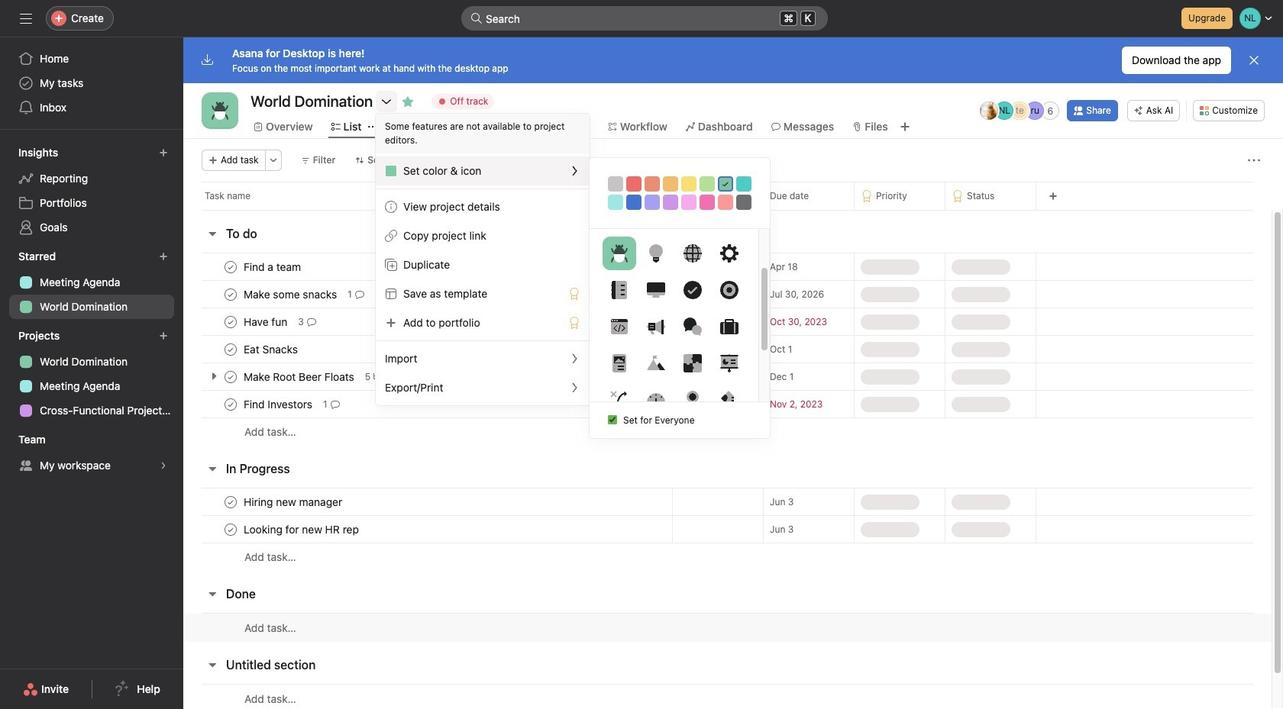 Task type: vqa. For each thing, say whether or not it's contained in the screenshot.
New project or portfolio icon
yes



Task type: describe. For each thing, give the bounding box(es) containing it.
0 horizontal spatial more actions image
[[269, 156, 278, 165]]

mark complete image for mark complete option in the 'looking for new hr rep' cell
[[222, 521, 240, 539]]

computer image
[[647, 281, 665, 299]]

mark complete image for task name text box
[[222, 340, 240, 359]]

light bulb image
[[647, 244, 665, 263]]

3 collapse task list for this group image from the top
[[206, 659, 219, 672]]

task name text field for have fun cell
[[241, 314, 292, 330]]

expand subtask list for the task make root beer floats image
[[208, 371, 220, 383]]

presentation image
[[720, 354, 738, 373]]

mark complete image for mark complete option in have fun cell
[[222, 313, 240, 331]]

task name text field for 'looking for new hr rep' cell
[[241, 522, 364, 537]]

mark complete image for task name text field in find investors cell
[[222, 395, 240, 414]]

projects element
[[0, 322, 183, 426]]

header done tree grid
[[183, 613, 1272, 643]]

mark complete checkbox for task name text field in 'looking for new hr rep' cell
[[222, 521, 240, 539]]

add items to starred image
[[159, 252, 168, 261]]

line and symbols image
[[610, 391, 628, 410]]

find investors cell
[[183, 390, 672, 419]]

briefcase image
[[720, 318, 738, 336]]

looking for new hr rep cell
[[183, 516, 672, 544]]

tab actions image
[[368, 122, 377, 131]]

collapse task list for this group image
[[206, 588, 219, 601]]

3 comments image
[[307, 317, 316, 327]]

prominent image
[[471, 12, 483, 24]]

mark complete checkbox inside make root beer floats cell
[[222, 368, 240, 386]]

mountain flag image
[[647, 354, 665, 373]]

globe image
[[683, 244, 702, 263]]

mark complete image for task name text field within the make some snacks cell
[[222, 285, 240, 304]]

ribbon image
[[683, 391, 702, 410]]

find a team cell
[[183, 253, 672, 281]]

eat snacks cell
[[183, 335, 672, 364]]

new project or portfolio image
[[159, 332, 168, 341]]

megaphone image
[[647, 318, 665, 336]]

task name text field for find investors cell
[[241, 397, 317, 412]]

bug image
[[610, 244, 628, 263]]

html image
[[610, 318, 628, 336]]

puzzle image
[[683, 354, 702, 373]]



Task type: locate. For each thing, give the bounding box(es) containing it.
2 vertical spatial mark complete image
[[222, 395, 240, 414]]

1 mark complete image from the top
[[222, 258, 240, 276]]

add field image
[[1049, 192, 1058, 201]]

1 horizontal spatial more actions image
[[1248, 154, 1261, 167]]

see details, my workspace image
[[159, 461, 168, 471]]

Mark complete checkbox
[[222, 285, 240, 304], [222, 313, 240, 331], [222, 368, 240, 386], [222, 395, 240, 414], [222, 521, 240, 539]]

1 mark complete checkbox from the top
[[222, 258, 240, 276]]

collapse task list for this group image
[[206, 228, 219, 240], [206, 463, 219, 475], [206, 659, 219, 672]]

shoe image
[[720, 391, 738, 410]]

1 mark complete image from the top
[[222, 285, 240, 304]]

5 mark complete checkbox from the top
[[222, 521, 240, 539]]

2 mark complete image from the top
[[222, 340, 240, 359]]

5 subtasks image
[[374, 372, 383, 382]]

1 task name text field from the top
[[241, 259, 306, 275]]

check image
[[683, 281, 702, 299]]

3 mark complete image from the top
[[222, 395, 240, 414]]

0 vertical spatial mark complete checkbox
[[222, 258, 240, 276]]

4 task name text field from the top
[[241, 369, 359, 385]]

row
[[183, 182, 1284, 210], [202, 209, 1254, 211], [183, 253, 1272, 281], [183, 280, 1272, 309], [183, 308, 1272, 336], [183, 335, 1272, 364], [183, 363, 1272, 391], [183, 390, 1272, 419], [183, 418, 1272, 446], [183, 488, 1272, 516], [183, 516, 1272, 544], [183, 543, 1272, 571], [183, 613, 1272, 643], [183, 685, 1272, 710]]

Task name text field
[[241, 342, 302, 357]]

hiring new manager cell
[[183, 488, 672, 516]]

mark complete image inside the eat snacks cell
[[222, 340, 240, 359]]

5 task name text field from the top
[[241, 397, 317, 412]]

task name text field inside hiring new manager cell
[[241, 495, 347, 510]]

1 vertical spatial mark complete image
[[222, 340, 240, 359]]

2 mark complete checkbox from the top
[[222, 313, 240, 331]]

mark complete checkbox for task name text field within the have fun cell
[[222, 313, 240, 331]]

3 mark complete checkbox from the top
[[222, 368, 240, 386]]

mark complete checkbox inside find investors cell
[[222, 395, 240, 414]]

make some snacks cell
[[183, 280, 672, 309]]

1 vertical spatial collapse task list for this group image
[[206, 463, 219, 475]]

mark complete image
[[222, 258, 240, 276], [222, 313, 240, 331], [222, 368, 240, 386], [222, 493, 240, 512], [222, 521, 240, 539]]

Task name text field
[[241, 259, 306, 275], [241, 287, 342, 302], [241, 314, 292, 330], [241, 369, 359, 385], [241, 397, 317, 412], [241, 495, 347, 510], [241, 522, 364, 537]]

1 comment image
[[355, 290, 364, 299]]

3 task name text field from the top
[[241, 314, 292, 330]]

mark complete image inside 'looking for new hr rep' cell
[[222, 521, 240, 539]]

mark complete checkbox inside make some snacks cell
[[222, 285, 240, 304]]

menu
[[376, 114, 590, 406]]

mark complete checkbox inside have fun cell
[[222, 313, 240, 331]]

more actions image
[[1248, 154, 1261, 167], [269, 156, 278, 165]]

5 mark complete image from the top
[[222, 521, 240, 539]]

task name text field inside have fun cell
[[241, 314, 292, 330]]

3 mark complete checkbox from the top
[[222, 493, 240, 512]]

hide sidebar image
[[20, 12, 32, 24]]

task name text field inside make some snacks cell
[[241, 287, 342, 302]]

3 mark complete image from the top
[[222, 368, 240, 386]]

task name text field for find a team cell
[[241, 259, 306, 275]]

mark complete image for mark complete checkbox within find a team cell
[[222, 258, 240, 276]]

mark complete checkbox for task name text box
[[222, 340, 240, 359]]

header to do tree grid
[[183, 253, 1272, 446]]

task name text field inside 'looking for new hr rep' cell
[[241, 522, 364, 537]]

add tab image
[[899, 121, 911, 133]]

speed dial image
[[647, 391, 665, 410]]

2 task name text field from the top
[[241, 287, 342, 302]]

1 comment image
[[331, 400, 340, 409]]

7 task name text field from the top
[[241, 522, 364, 537]]

1 collapse task list for this group image from the top
[[206, 228, 219, 240]]

make root beer floats cell
[[183, 363, 672, 391]]

bug image
[[211, 102, 229, 120]]

mark complete image
[[222, 285, 240, 304], [222, 340, 240, 359], [222, 395, 240, 414]]

target image
[[720, 281, 738, 299]]

notebook image
[[610, 281, 628, 299]]

1 mark complete checkbox from the top
[[222, 285, 240, 304]]

6 task name text field from the top
[[241, 495, 347, 510]]

gear image
[[720, 244, 738, 263]]

remove from starred image
[[402, 96, 414, 108]]

0 vertical spatial mark complete image
[[222, 285, 240, 304]]

0 vertical spatial collapse task list for this group image
[[206, 228, 219, 240]]

mark complete checkbox inside find a team cell
[[222, 258, 240, 276]]

task name text field inside make root beer floats cell
[[241, 369, 359, 385]]

mark complete checkbox for task name text field inside find a team cell
[[222, 258, 240, 276]]

Mark complete checkbox
[[222, 258, 240, 276], [222, 340, 240, 359], [222, 493, 240, 512]]

dismiss image
[[1248, 54, 1261, 66]]

menu item
[[376, 157, 590, 186]]

page layout image
[[610, 354, 628, 373]]

mark complete image for mark complete option inside the make root beer floats cell
[[222, 368, 240, 386]]

new insights image
[[159, 148, 168, 157]]

teams element
[[0, 426, 183, 481]]

4 mark complete checkbox from the top
[[222, 395, 240, 414]]

mark complete checkbox for task name text field within the make some snacks cell
[[222, 285, 240, 304]]

2 collapse task list for this group image from the top
[[206, 463, 219, 475]]

task name text field for hiring new manager cell
[[241, 495, 347, 510]]

None field
[[461, 6, 828, 31]]

header in progress tree grid
[[183, 488, 1272, 571]]

4 mark complete image from the top
[[222, 493, 240, 512]]

insights element
[[0, 139, 183, 243]]

chat bubbles image
[[683, 318, 702, 336]]

None checkbox
[[608, 416, 617, 425]]

mark complete checkbox for task name text field in find investors cell
[[222, 395, 240, 414]]

mark complete image inside have fun cell
[[222, 313, 240, 331]]

starred element
[[0, 243, 183, 322]]

show options image
[[381, 96, 393, 108]]

mark complete checkbox inside the eat snacks cell
[[222, 340, 240, 359]]

2 mark complete checkbox from the top
[[222, 340, 240, 359]]

mark complete checkbox inside 'looking for new hr rep' cell
[[222, 521, 240, 539]]

have fun cell
[[183, 308, 672, 336]]

task name text field for make some snacks cell
[[241, 287, 342, 302]]

2 vertical spatial mark complete checkbox
[[222, 493, 240, 512]]

task name text field inside find investors cell
[[241, 397, 317, 412]]

collapse task list for this group image for find a team cell
[[206, 228, 219, 240]]

mark complete image for mark complete checkbox within the hiring new manager cell
[[222, 493, 240, 512]]

2 vertical spatial collapse task list for this group image
[[206, 659, 219, 672]]

mark complete checkbox for task name text field inside hiring new manager cell
[[222, 493, 240, 512]]

task name text field inside find a team cell
[[241, 259, 306, 275]]

mark complete checkbox inside hiring new manager cell
[[222, 493, 240, 512]]

global element
[[0, 37, 183, 129]]

collapse task list for this group image for hiring new manager cell
[[206, 463, 219, 475]]

mark complete image inside find a team cell
[[222, 258, 240, 276]]

mark complete image inside hiring new manager cell
[[222, 493, 240, 512]]

1 vertical spatial mark complete checkbox
[[222, 340, 240, 359]]

2 mark complete image from the top
[[222, 313, 240, 331]]

mark complete image inside make some snacks cell
[[222, 285, 240, 304]]

Search tasks, projects, and more text field
[[461, 6, 828, 31]]



